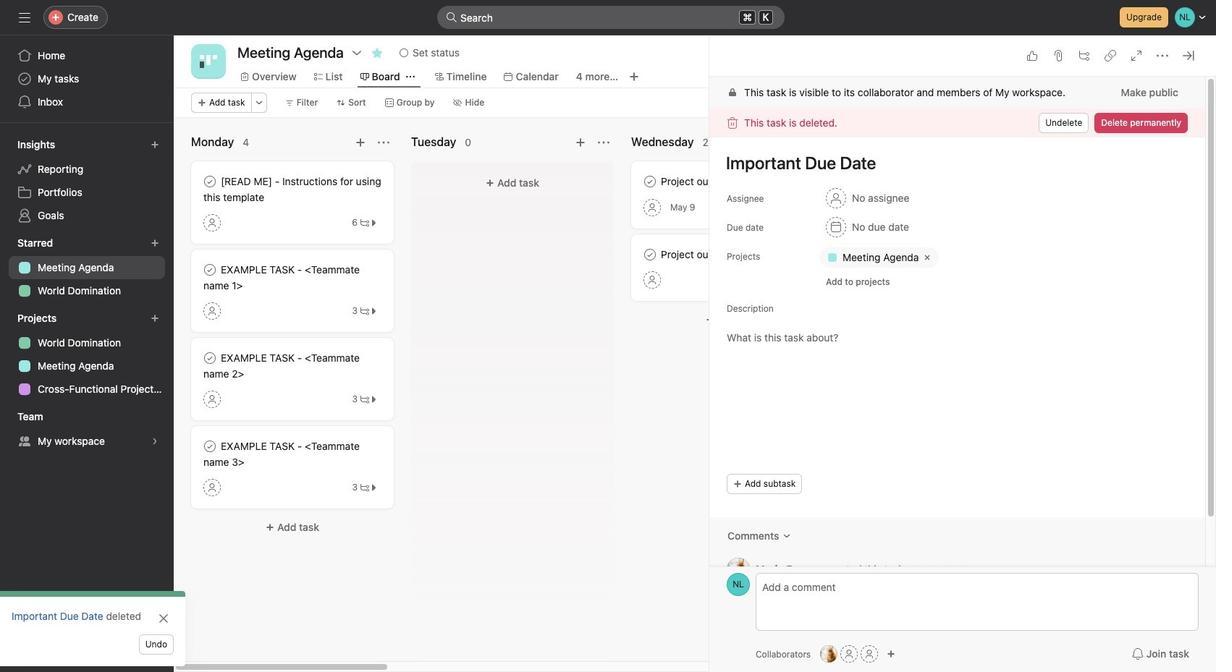 Task type: locate. For each thing, give the bounding box(es) containing it.
board image
[[200, 53, 217, 70]]

1 more section actions image from the left
[[378, 137, 390, 148]]

more section actions image for 1st "add task" icon from the left
[[378, 137, 390, 148]]

prominent image
[[446, 12, 458, 23]]

main content inside important due date dialog
[[710, 77, 1205, 620]]

0 vertical spatial mark complete image
[[201, 173, 219, 190]]

1 horizontal spatial add or remove collaborators image
[[887, 650, 896, 659]]

1 add task image from the left
[[355, 137, 366, 148]]

global element
[[0, 35, 174, 122]]

0 horizontal spatial more section actions image
[[378, 137, 390, 148]]

1 mark complete image from the top
[[201, 173, 219, 190]]

more section actions image for second "add task" icon
[[598, 137, 610, 148]]

insights element
[[0, 132, 174, 230]]

starred element
[[0, 230, 174, 306]]

remove image
[[922, 252, 934, 264]]

0 vertical spatial mark complete checkbox
[[201, 173, 219, 190]]

hide sidebar image
[[19, 12, 30, 23]]

close details image
[[1183, 50, 1195, 62]]

1 horizontal spatial more section actions image
[[598, 137, 610, 148]]

1 vertical spatial mark complete checkbox
[[201, 261, 219, 279]]

remove from starred image
[[371, 47, 383, 59]]

add task image
[[355, 137, 366, 148], [575, 137, 586, 148]]

1 horizontal spatial add task image
[[575, 137, 586, 148]]

1 vertical spatial mark complete image
[[201, 350, 219, 367]]

1 mark complete checkbox from the top
[[201, 173, 219, 190]]

2 mark complete checkbox from the top
[[201, 261, 219, 279]]

attachments: add a file to this task, important due date image
[[1053, 50, 1064, 62]]

0 horizontal spatial add task image
[[355, 137, 366, 148]]

tab actions image
[[406, 72, 415, 81]]

full screen image
[[1131, 50, 1142, 62]]

open user profile image
[[727, 573, 750, 597]]

add or remove collaborators image
[[820, 646, 838, 663], [887, 650, 896, 659]]

2 vertical spatial mark complete image
[[201, 438, 219, 455]]

important due date dialog
[[710, 35, 1216, 673]]

2 more section actions image from the left
[[598, 137, 610, 148]]

Task Name text field
[[717, 146, 1188, 180]]

Mark complete checkbox
[[641, 173, 659, 190], [641, 246, 659, 264], [201, 350, 219, 367], [201, 438, 219, 455]]

add items to starred image
[[151, 239, 159, 248]]

0 horizontal spatial add or remove collaborators image
[[820, 646, 838, 663]]

mark complete image
[[201, 173, 219, 190], [201, 350, 219, 367], [201, 438, 219, 455]]

main content
[[710, 77, 1205, 620]]

None field
[[437, 6, 785, 29]]

2 add task image from the left
[[575, 137, 586, 148]]

Mark complete checkbox
[[201, 173, 219, 190], [201, 261, 219, 279]]

new insights image
[[151, 140, 159, 149]]

mark complete image
[[641, 173, 659, 190], [641, 246, 659, 264], [201, 261, 219, 279]]

more section actions image
[[378, 137, 390, 148], [598, 137, 610, 148]]



Task type: vqa. For each thing, say whether or not it's contained in the screenshot.
bug icon at top
no



Task type: describe. For each thing, give the bounding box(es) containing it.
0 likes. click to like this task image
[[1027, 50, 1038, 62]]

see details, my workspace image
[[151, 437, 159, 446]]

3 mark complete image from the top
[[201, 438, 219, 455]]

projects element
[[0, 306, 174, 404]]

copy task link image
[[1105, 50, 1116, 62]]

teams element
[[0, 404, 174, 456]]

2 mark complete image from the top
[[201, 350, 219, 367]]

show options image
[[351, 47, 363, 59]]

more actions image
[[255, 98, 263, 107]]

comments image
[[782, 532, 791, 541]]

add tab image
[[629, 71, 640, 83]]

Search tasks, projects, and more text field
[[437, 6, 785, 29]]

new project or portfolio image
[[151, 314, 159, 323]]

add subtask image
[[1079, 50, 1090, 62]]

close image
[[158, 613, 169, 625]]

more actions for this task image
[[1157, 50, 1169, 62]]



